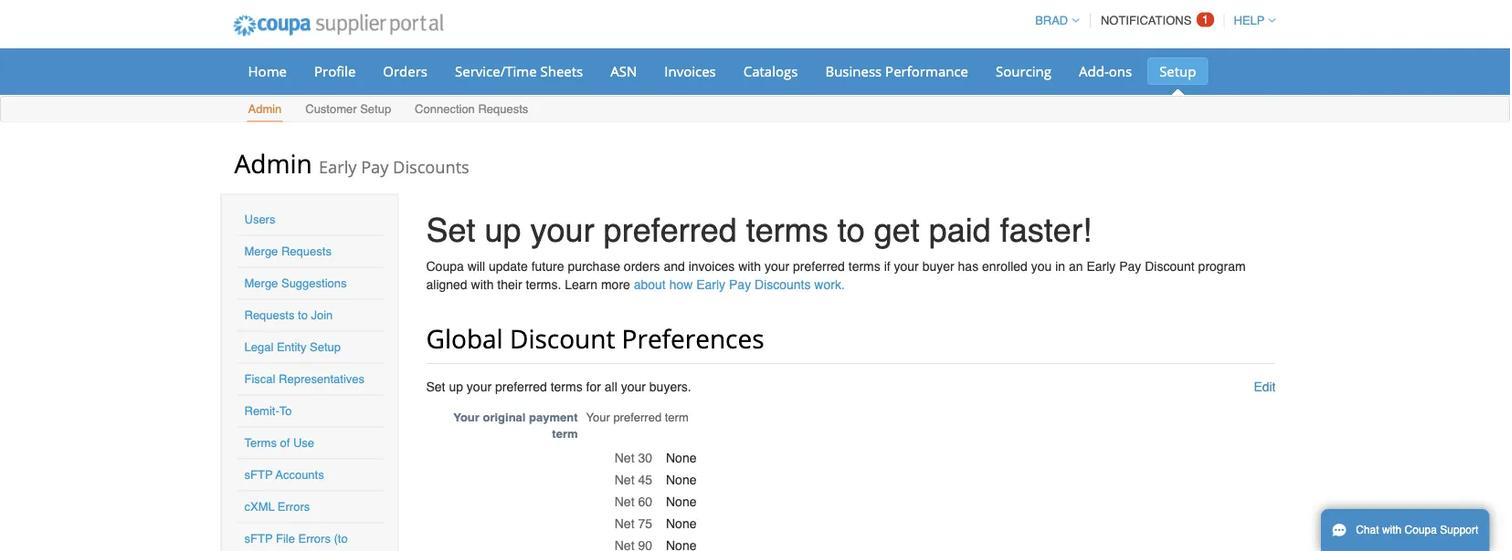 Task type: vqa. For each thing, say whether or not it's contained in the screenshot.
ZIP Text Box
no



Task type: locate. For each thing, give the bounding box(es) containing it.
1 horizontal spatial with
[[738, 260, 761, 274]]

1 sftp from the top
[[244, 469, 273, 482]]

1 vertical spatial discount
[[510, 322, 615, 356]]

customer setup
[[305, 102, 391, 116]]

about
[[634, 278, 666, 292]]

none
[[666, 451, 697, 466], [666, 473, 697, 488], [666, 495, 697, 510], [666, 517, 697, 532]]

remit-to
[[244, 405, 292, 419]]

early right an
[[1087, 260, 1116, 274]]

preferred up work.
[[793, 260, 845, 274]]

chat with coupa support
[[1356, 525, 1479, 537]]

0 horizontal spatial pay
[[361, 155, 389, 178]]

with up about how early pay discounts work. link
[[738, 260, 761, 274]]

3 net from the top
[[615, 495, 635, 510]]

terms
[[746, 212, 829, 249], [849, 260, 881, 274], [551, 380, 583, 395]]

terms up coupa will update future purchase orders and invoices with your preferred terms if your buyer has enrolled you in an early pay discount program aligned with their terms. learn more
[[746, 212, 829, 249]]

set for set up  your preferred terms to get paid faster!
[[426, 212, 476, 249]]

net left 45 in the bottom left of the page
[[615, 473, 635, 488]]

0 vertical spatial with
[[738, 260, 761, 274]]

2 none from the top
[[666, 473, 697, 488]]

2 sftp from the top
[[244, 533, 273, 546]]

support
[[1440, 525, 1479, 537]]

4 none from the top
[[666, 517, 697, 532]]

requests up 'legal' at the left of the page
[[244, 309, 295, 323]]

asn link
[[599, 58, 649, 85]]

net left 30
[[615, 451, 635, 466]]

1 horizontal spatial term
[[665, 411, 689, 425]]

up for set up  your preferred terms to get paid faster!
[[485, 212, 521, 249]]

1 vertical spatial errors
[[298, 533, 331, 546]]

2 horizontal spatial pay
[[1120, 260, 1142, 274]]

0 vertical spatial terms
[[746, 212, 829, 249]]

legal entity setup
[[244, 341, 341, 355]]

business performance link
[[814, 58, 980, 85]]

1 vertical spatial with
[[471, 278, 494, 292]]

discounts left work.
[[755, 278, 811, 292]]

requests
[[478, 102, 529, 116], [281, 245, 332, 259], [244, 309, 295, 323]]

30
[[638, 451, 652, 466]]

admin down admin link
[[234, 146, 312, 180]]

1 horizontal spatial up
[[485, 212, 521, 249]]

net 45
[[615, 473, 652, 488]]

1 horizontal spatial to
[[838, 212, 865, 249]]

0 vertical spatial sftp
[[244, 469, 273, 482]]

global
[[426, 322, 503, 356]]

preferred down all
[[613, 411, 662, 425]]

0 vertical spatial requests
[[478, 102, 529, 116]]

errors
[[278, 501, 310, 514], [298, 533, 331, 546]]

0 vertical spatial admin
[[248, 102, 282, 116]]

pay right an
[[1120, 260, 1142, 274]]

navigation
[[1027, 3, 1276, 38]]

1 vertical spatial setup
[[360, 102, 391, 116]]

2 set from the top
[[426, 380, 445, 395]]

1 horizontal spatial coupa
[[1405, 525, 1437, 537]]

catalogs link
[[732, 58, 810, 85]]

1 horizontal spatial discounts
[[755, 278, 811, 292]]

setup down notifications 1
[[1160, 62, 1197, 80]]

2 your from the left
[[586, 411, 610, 425]]

errors down accounts
[[278, 501, 310, 514]]

ons
[[1109, 62, 1132, 80]]

to
[[279, 405, 292, 419]]

admin for admin
[[248, 102, 282, 116]]

none right 60
[[666, 495, 697, 510]]

add-ons
[[1079, 62, 1132, 80]]

pay down customer setup link at the top left of page
[[361, 155, 389, 178]]

admin down home link
[[248, 102, 282, 116]]

coupa inside coupa will update future purchase orders and invoices with your preferred terms if your buyer has enrolled you in an early pay discount program aligned with their terms. learn more
[[426, 260, 464, 274]]

fiscal representatives link
[[244, 373, 365, 387]]

0 vertical spatial discount
[[1145, 260, 1195, 274]]

1 horizontal spatial early
[[696, 278, 726, 292]]

requests up suggestions
[[281, 245, 332, 259]]

early down customer setup link at the top left of page
[[319, 155, 357, 178]]

paid
[[929, 212, 991, 249]]

fiscal
[[244, 373, 275, 387]]

discount left program
[[1145, 260, 1195, 274]]

your left original
[[453, 411, 480, 425]]

1 set from the top
[[426, 212, 476, 249]]

set up  your preferred terms to get paid faster!
[[426, 212, 1092, 249]]

to left the "get"
[[838, 212, 865, 249]]

pay down invoices
[[729, 278, 751, 292]]

2 vertical spatial terms
[[551, 380, 583, 395]]

up for set up your preferred terms for all your buyers.
[[449, 380, 463, 395]]

fiscal representatives
[[244, 373, 365, 387]]

brad
[[1035, 14, 1068, 27]]

none for net 45
[[666, 473, 697, 488]]

1 vertical spatial set
[[426, 380, 445, 395]]

update
[[489, 260, 528, 274]]

global discount preferences
[[426, 322, 764, 356]]

terms
[[244, 437, 277, 450]]

1 vertical spatial admin
[[234, 146, 312, 180]]

net 60
[[615, 495, 652, 510]]

0 horizontal spatial to
[[298, 309, 308, 323]]

preferred
[[604, 212, 737, 249], [793, 260, 845, 274], [495, 380, 547, 395], [613, 411, 662, 425]]

3 none from the top
[[666, 495, 697, 510]]

use
[[293, 437, 314, 450]]

to left join
[[298, 309, 308, 323]]

4 net from the top
[[615, 517, 635, 532]]

buyers.
[[650, 380, 691, 395]]

sftp inside sftp file errors (to
[[244, 533, 273, 546]]

setup
[[1160, 62, 1197, 80], [360, 102, 391, 116], [310, 341, 341, 355]]

notifications
[[1101, 14, 1192, 27]]

setup down join
[[310, 341, 341, 355]]

early down invoices
[[696, 278, 726, 292]]

learn
[[565, 278, 598, 292]]

0 horizontal spatial early
[[319, 155, 357, 178]]

merge requests link
[[244, 245, 332, 259]]

if
[[884, 260, 891, 274]]

up up update
[[485, 212, 521, 249]]

requests down service/time
[[478, 102, 529, 116]]

2 horizontal spatial terms
[[849, 260, 881, 274]]

setup right customer
[[360, 102, 391, 116]]

sftp file errors (to link
[[244, 533, 348, 552]]

1 vertical spatial discounts
[[755, 278, 811, 292]]

2 horizontal spatial early
[[1087, 260, 1116, 274]]

with
[[738, 260, 761, 274], [471, 278, 494, 292], [1382, 525, 1402, 537]]

to
[[838, 212, 865, 249], [298, 309, 308, 323]]

terms left for
[[551, 380, 583, 395]]

0 horizontal spatial with
[[471, 278, 494, 292]]

1 horizontal spatial your
[[586, 411, 610, 425]]

term down buyers.
[[665, 411, 689, 425]]

0 vertical spatial coupa
[[426, 260, 464, 274]]

discount up the set up your preferred terms for all your buyers.
[[510, 322, 615, 356]]

1 none from the top
[[666, 451, 697, 466]]

get
[[874, 212, 920, 249]]

future
[[532, 260, 564, 274]]

users link
[[244, 213, 275, 227]]

your down set up  your preferred terms to get paid faster!
[[765, 260, 790, 274]]

sftp up cxml
[[244, 469, 273, 482]]

2 vertical spatial pay
[[729, 278, 751, 292]]

discount
[[1145, 260, 1195, 274], [510, 322, 615, 356]]

1 vertical spatial term
[[552, 427, 578, 441]]

75
[[638, 517, 652, 532]]

customer
[[305, 102, 357, 116]]

payment
[[529, 411, 578, 425]]

2 net from the top
[[615, 473, 635, 488]]

requests to join
[[244, 309, 333, 323]]

invoices
[[665, 62, 716, 80]]

set up your preferred terms for all your buyers.
[[426, 380, 691, 395]]

requests for connection requests
[[478, 102, 529, 116]]

your right if
[[894, 260, 919, 274]]

1 horizontal spatial terms
[[746, 212, 829, 249]]

1 vertical spatial coupa
[[1405, 525, 1437, 537]]

0 vertical spatial set
[[426, 212, 476, 249]]

sheets
[[540, 62, 583, 80]]

preferred inside your original payment term your preferred term
[[613, 411, 662, 425]]

net for net 60
[[615, 495, 635, 510]]

none right 45 in the bottom left of the page
[[666, 473, 697, 488]]

1 vertical spatial terms
[[849, 260, 881, 274]]

0 vertical spatial discounts
[[393, 155, 469, 178]]

connection requests
[[415, 102, 529, 116]]

users
[[244, 213, 275, 227]]

2 horizontal spatial setup
[[1160, 62, 1197, 80]]

buyer
[[923, 260, 955, 274]]

1 vertical spatial requests
[[281, 245, 332, 259]]

up down global
[[449, 380, 463, 395]]

1 vertical spatial sftp
[[244, 533, 273, 546]]

sftp left file
[[244, 533, 273, 546]]

0 horizontal spatial your
[[453, 411, 480, 425]]

sftp
[[244, 469, 273, 482], [244, 533, 273, 546]]

none right 30
[[666, 451, 697, 466]]

45
[[638, 473, 652, 488]]

merge down merge requests on the left top of page
[[244, 277, 278, 291]]

terms.
[[526, 278, 561, 292]]

invoices link
[[653, 58, 728, 85]]

0 vertical spatial setup
[[1160, 62, 1197, 80]]

discounts down connection
[[393, 155, 469, 178]]

0 vertical spatial to
[[838, 212, 865, 249]]

your down for
[[586, 411, 610, 425]]

0 vertical spatial early
[[319, 155, 357, 178]]

2 horizontal spatial with
[[1382, 525, 1402, 537]]

set down global
[[426, 380, 445, 395]]

0 horizontal spatial discounts
[[393, 155, 469, 178]]

with right chat
[[1382, 525, 1402, 537]]

set up will
[[426, 212, 476, 249]]

1 vertical spatial merge
[[244, 277, 278, 291]]

0 vertical spatial merge
[[244, 245, 278, 259]]

more
[[601, 278, 630, 292]]

sftp accounts link
[[244, 469, 324, 482]]

net for net 30
[[615, 451, 635, 466]]

merge suggestions
[[244, 277, 347, 291]]

about how early pay discounts work.
[[634, 278, 845, 292]]

0 horizontal spatial terms
[[551, 380, 583, 395]]

errors left (to
[[298, 533, 331, 546]]

terms left if
[[849, 260, 881, 274]]

notifications 1
[[1101, 13, 1209, 27]]

net left 75
[[615, 517, 635, 532]]

discounts
[[393, 155, 469, 178], [755, 278, 811, 292]]

merge down users link
[[244, 245, 278, 259]]

0 vertical spatial up
[[485, 212, 521, 249]]

with down will
[[471, 278, 494, 292]]

customer setup link
[[305, 98, 392, 122]]

1 vertical spatial pay
[[1120, 260, 1142, 274]]

net left 60
[[615, 495, 635, 510]]

0 vertical spatial pay
[[361, 155, 389, 178]]

term down payment
[[552, 427, 578, 441]]

accounts
[[276, 469, 324, 482]]

1 horizontal spatial discount
[[1145, 260, 1195, 274]]

none right 75
[[666, 517, 697, 532]]

profile
[[314, 62, 356, 80]]

1 your from the left
[[453, 411, 480, 425]]

0 horizontal spatial up
[[449, 380, 463, 395]]

1 vertical spatial up
[[449, 380, 463, 395]]

coupa up the aligned
[[426, 260, 464, 274]]

1 merge from the top
[[244, 245, 278, 259]]

2 vertical spatial setup
[[310, 341, 341, 355]]

0 horizontal spatial coupa
[[426, 260, 464, 274]]

1 net from the top
[[615, 451, 635, 466]]

1 vertical spatial early
[[1087, 260, 1116, 274]]

2 vertical spatial with
[[1382, 525, 1402, 537]]

coupa left support
[[1405, 525, 1437, 537]]

2 merge from the top
[[244, 277, 278, 291]]

preferred up original
[[495, 380, 547, 395]]

net 75
[[615, 517, 652, 532]]



Task type: describe. For each thing, give the bounding box(es) containing it.
pay inside admin early pay discounts
[[361, 155, 389, 178]]

and
[[664, 260, 685, 274]]

sftp for sftp accounts
[[244, 469, 273, 482]]

home
[[248, 62, 287, 80]]

net for net 75
[[615, 517, 635, 532]]

preferences
[[622, 322, 764, 356]]

edit link
[[1254, 378, 1276, 397]]

merge for merge suggestions
[[244, 277, 278, 291]]

an
[[1069, 260, 1083, 274]]

60
[[638, 495, 652, 510]]

sftp file errors (to
[[244, 533, 348, 552]]

work.
[[815, 278, 845, 292]]

legal
[[244, 341, 274, 355]]

has
[[958, 260, 979, 274]]

discount inside coupa will update future purchase orders and invoices with your preferred terms if your buyer has enrolled you in an early pay discount program aligned with their terms. learn more
[[1145, 260, 1195, 274]]

for
[[586, 380, 601, 395]]

orders link
[[371, 58, 440, 85]]

cxml errors link
[[244, 501, 310, 514]]

their
[[497, 278, 522, 292]]

net 30
[[615, 451, 652, 466]]

connection
[[415, 102, 475, 116]]

merge for merge requests
[[244, 245, 278, 259]]

edit
[[1254, 380, 1276, 395]]

enrolled
[[982, 260, 1028, 274]]

chat
[[1356, 525, 1379, 537]]

0 vertical spatial term
[[665, 411, 689, 425]]

remit-to link
[[244, 405, 292, 419]]

discounts inside admin early pay discounts
[[393, 155, 469, 178]]

add-ons link
[[1067, 58, 1144, 85]]

1 horizontal spatial pay
[[729, 278, 751, 292]]

set for set up your preferred terms for all your buyers.
[[426, 380, 445, 395]]

entity
[[277, 341, 307, 355]]

your up original
[[467, 380, 492, 395]]

chat with coupa support button
[[1321, 510, 1490, 552]]

terms of use link
[[244, 437, 314, 450]]

terms of use
[[244, 437, 314, 450]]

admin for admin early pay discounts
[[234, 146, 312, 180]]

service/time sheets link
[[443, 58, 595, 85]]

sftp accounts
[[244, 469, 324, 482]]

service/time sheets
[[455, 62, 583, 80]]

0 horizontal spatial discount
[[510, 322, 615, 356]]

none for net 75
[[666, 517, 697, 532]]

aligned
[[426, 278, 468, 292]]

program
[[1198, 260, 1246, 274]]

will
[[468, 260, 485, 274]]

terms for your
[[551, 380, 583, 395]]

sftp for sftp file errors (to
[[244, 533, 273, 546]]

asn
[[611, 62, 637, 80]]

with inside button
[[1382, 525, 1402, 537]]

business
[[826, 62, 882, 80]]

requests for merge requests
[[281, 245, 332, 259]]

none for net 30
[[666, 451, 697, 466]]

cxml errors
[[244, 501, 310, 514]]

merge suggestions link
[[244, 277, 347, 291]]

1 vertical spatial to
[[298, 309, 308, 323]]

how
[[669, 278, 693, 292]]

2 vertical spatial early
[[696, 278, 726, 292]]

0 vertical spatial errors
[[278, 501, 310, 514]]

cxml
[[244, 501, 275, 514]]

your original payment term your preferred term
[[453, 411, 689, 441]]

performance
[[886, 62, 969, 80]]

connection requests link
[[414, 98, 529, 122]]

early inside admin early pay discounts
[[319, 155, 357, 178]]

coupa inside button
[[1405, 525, 1437, 537]]

home link
[[236, 58, 299, 85]]

add-
[[1079, 62, 1109, 80]]

setup link
[[1148, 58, 1208, 85]]

representatives
[[279, 373, 365, 387]]

terms for paid
[[746, 212, 829, 249]]

net for net 45
[[615, 473, 635, 488]]

errors inside sftp file errors (to
[[298, 533, 331, 546]]

orders
[[624, 260, 660, 274]]

suggestions
[[281, 277, 347, 291]]

you
[[1031, 260, 1052, 274]]

terms inside coupa will update future purchase orders and invoices with your preferred terms if your buyer has enrolled you in an early pay discount program aligned with their terms. learn more
[[849, 260, 881, 274]]

your right all
[[621, 380, 646, 395]]

join
[[311, 309, 333, 323]]

2 vertical spatial requests
[[244, 309, 295, 323]]

your up future
[[531, 212, 595, 249]]

sourcing link
[[984, 58, 1064, 85]]

remit-
[[244, 405, 279, 419]]

early inside coupa will update future purchase orders and invoices with your preferred terms if your buyer has enrolled you in an early pay discount program aligned with their terms. learn more
[[1087, 260, 1116, 274]]

help link
[[1226, 14, 1276, 27]]

purchase
[[568, 260, 620, 274]]

preferred up and
[[604, 212, 737, 249]]

none for net 60
[[666, 495, 697, 510]]

1 horizontal spatial setup
[[360, 102, 391, 116]]

business performance
[[826, 62, 969, 80]]

faster!
[[1000, 212, 1092, 249]]

pay inside coupa will update future purchase orders and invoices with your preferred terms if your buyer has enrolled you in an early pay discount program aligned with their terms. learn more
[[1120, 260, 1142, 274]]

profile link
[[302, 58, 368, 85]]

coupa supplier portal image
[[221, 3, 456, 48]]

navigation containing notifications 1
[[1027, 3, 1276, 38]]

about how early pay discounts work. link
[[634, 278, 845, 292]]

orders
[[383, 62, 428, 80]]

admin early pay discounts
[[234, 146, 469, 180]]

requests to join link
[[244, 309, 333, 323]]

preferred inside coupa will update future purchase orders and invoices with your preferred terms if your buyer has enrolled you in an early pay discount program aligned with their terms. learn more
[[793, 260, 845, 274]]

brad link
[[1027, 14, 1079, 27]]

0 horizontal spatial term
[[552, 427, 578, 441]]

0 horizontal spatial setup
[[310, 341, 341, 355]]

of
[[280, 437, 290, 450]]

sourcing
[[996, 62, 1052, 80]]

1
[[1202, 13, 1209, 26]]

catalogs
[[744, 62, 798, 80]]

file
[[276, 533, 295, 546]]



